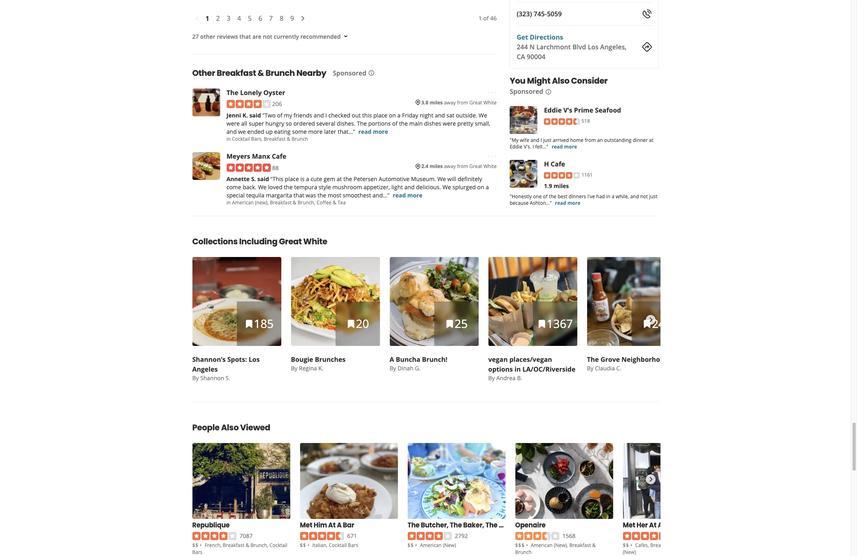 Task type: describe. For each thing, give the bounding box(es) containing it.
annette
[[227, 175, 250, 183]]

by inside shannon's spots: los angeles by shannon s.
[[192, 374, 199, 382]]

that inside "this place is a cute gem at the petersen automotive museum. we will definitely come back. we loved the tempura style mushroom appetizer, light and delicious. we splurged on a special tequila margarita that was the most smoothest and…"
[[294, 191, 304, 199]]

away for meyers manx cafe
[[444, 163, 456, 170]]

breakfast & brunch
[[515, 542, 596, 556]]

we inside "two of my friends and i checked out this place on a friday night and sat outside. we were all super hungry so ordered several dishes. the portions of the main dishes were pretty small, and we ended up eating some more later that…"
[[479, 111, 487, 119]]

1 for 1 of 46
[[479, 14, 482, 22]]

la/oc/riverside
[[523, 365, 576, 374]]

4
[[237, 14, 241, 23]]

and up "several"
[[314, 111, 324, 119]]

page: 8 element
[[280, 13, 284, 23]]

by inside the grove neighborhood by claudia c.
[[587, 364, 594, 372]]

1 horizontal spatial bars
[[348, 542, 358, 549]]

0 vertical spatial k.
[[243, 111, 248, 119]]

including
[[239, 236, 278, 247]]

1161
[[582, 171, 593, 178]]

on inside "two of my friends and i checked out this place on a friday night and sat outside. we were all super hungry so ordered several dishes. the portions of the main dishes were pretty small, and we ended up eating some more later that…"
[[389, 111, 396, 119]]

bars inside 'cocktail bars'
[[192, 549, 203, 556]]

not inside "honestly one of the best dinners i've had in a while, and not just because ashton…"
[[641, 193, 648, 200]]

all
[[241, 120, 247, 127]]

2 link
[[213, 12, 223, 24]]

3.8
[[422, 99, 429, 106]]

come
[[227, 183, 241, 191]]

185
[[254, 316, 274, 331]]

the up margarita
[[284, 183, 293, 191]]

1 horizontal spatial cafe
[[551, 159, 565, 168]]

& inside breakfast & brunch
[[593, 542, 596, 549]]

prime
[[574, 106, 594, 114]]

24 save v2 image for 25
[[445, 319, 455, 329]]

dishes.
[[337, 120, 356, 127]]

cafes , breakfast & brunch
[[636, 542, 695, 549]]

the inside "two of my friends and i checked out this place on a friday night and sat outside. we were all super hungry so ordered several dishes. the portions of the main dishes were pretty small, and we ended up eating some more later that…"
[[357, 120, 367, 127]]

dinner
[[633, 137, 648, 143]]

5059
[[547, 9, 562, 18]]

read more link down portions
[[359, 128, 388, 135]]

small,
[[475, 120, 491, 127]]

lonely
[[240, 88, 262, 97]]

4.5 star rating image for him
[[300, 532, 344, 540]]

at inside "my wife and i just arrived home from an outstanding dinner at eddie v's. i felt…"
[[649, 137, 654, 143]]

grove
[[601, 355, 620, 364]]

other
[[200, 32, 215, 40]]

of left my
[[277, 111, 283, 119]]

the grove neighborhood by claudia c.
[[587, 355, 669, 372]]

by inside a buncha brunch! by dinah g.
[[390, 364, 396, 372]]

the up 2792
[[450, 521, 462, 530]]

baker,
[[463, 521, 484, 530]]

met for met him at a bar
[[300, 521, 312, 530]]

24 save v2 image for 185
[[244, 319, 254, 329]]

c.
[[617, 364, 622, 372]]

previous image
[[196, 475, 205, 484]]

of right portions
[[392, 120, 398, 127]]

some
[[292, 128, 307, 135]]

categories element for met her at a bar
[[623, 541, 719, 556]]

ca
[[517, 52, 525, 61]]

and inside "honestly one of the best dinners i've had in a while, and not just because ashton…"
[[631, 193, 639, 200]]

a inside "honestly one of the best dinners i've had in a while, and not just because ashton…"
[[612, 193, 615, 200]]

los inside shannon's spots: los angeles by shannon s.
[[249, 355, 260, 364]]

24 more v2 image
[[487, 88, 497, 97]]

in inside "honestly one of the best dinners i've had in a while, and not just because ashton…"
[[607, 193, 611, 200]]

27 other reviews that are not currently recommended link
[[192, 32, 349, 40]]

0 horizontal spatial (new)
[[443, 542, 456, 549]]

the grove neighborhood image
[[587, 257, 676, 346]]

24 more v2 image
[[487, 152, 497, 161]]

2
[[216, 14, 220, 23]]

gem
[[324, 175, 335, 183]]

671
[[347, 532, 357, 540]]

coffee
[[317, 199, 332, 206]]

cocktail inside 'cocktail bars'
[[270, 542, 288, 549]]

just inside "my wife and i just arrived home from an outstanding dinner at eddie v's. i felt…"
[[543, 137, 552, 143]]

9
[[290, 14, 294, 23]]

outside.
[[456, 111, 477, 119]]

eddie v's prime seafood
[[544, 106, 621, 114]]

, for italian
[[326, 542, 328, 549]]

american (new) ,
[[531, 542, 570, 549]]

butcher,
[[421, 521, 449, 530]]

and left sat
[[435, 111, 445, 119]]

breakfast right cafes at the right bottom
[[651, 542, 672, 549]]

24
[[652, 316, 665, 331]]

great for meyers manx cafe
[[470, 163, 482, 170]]

more inside "two of my friends and i checked out this place on a friday night and sat outside. we were all super hungry so ordered several dishes. the portions of the main dishes were pretty small, and we ended up eating some more later that…"
[[308, 128, 323, 135]]

1.9 miles
[[544, 182, 569, 189]]

felt…"
[[536, 143, 549, 150]]

in left we
[[227, 135, 231, 142]]

2 horizontal spatial 4.5 star rating image
[[623, 532, 667, 540]]

that…"
[[338, 128, 355, 135]]

outstanding
[[604, 137, 632, 143]]

pretty
[[458, 120, 474, 127]]

special
[[227, 191, 245, 199]]

will
[[448, 175, 456, 183]]

breakfast down hungry
[[264, 135, 286, 142]]

neighborhood
[[622, 355, 669, 364]]

4 star rating image for republique
[[192, 532, 236, 540]]

viewed
[[240, 422, 270, 433]]

met her at a bar
[[623, 521, 675, 530]]

2 vertical spatial miles
[[554, 182, 569, 189]]

read more for read more link underneath portions
[[359, 128, 388, 135]]

from inside "my wife and i just arrived home from an outstanding dinner at eddie v's. i felt…"
[[585, 137, 596, 143]]

the lonely oyster
[[227, 88, 285, 97]]

read for read more link under 1.9 miles
[[555, 199, 567, 206]]

dishes
[[424, 120, 441, 127]]

read more link down 1.9 miles
[[555, 199, 581, 206]]

friends
[[294, 111, 312, 119]]

7087
[[240, 532, 253, 540]]

4 star rating image for the butcher, the baker, the cappuccino maker
[[408, 532, 452, 540]]

read more for read more link under light
[[393, 191, 423, 199]]

4.5 star rating image for v's
[[544, 118, 580, 125]]

1 horizontal spatial i
[[533, 143, 534, 150]]

light
[[392, 183, 403, 191]]

1 horizontal spatial (new)
[[554, 542, 567, 549]]

meyers manx cafe image
[[192, 152, 220, 180]]

46
[[490, 14, 497, 22]]

1 horizontal spatial also
[[552, 75, 570, 86]]

read for read more link underneath portions
[[359, 128, 372, 135]]

pagination navigation navigation
[[192, 4, 497, 32]]

h cafe
[[544, 159, 565, 168]]

vegan
[[489, 355, 508, 364]]

16 chevron down v2 image
[[342, 33, 349, 40]]

recommended reviews element
[[192, 0, 497, 41]]

0 horizontal spatial cafe
[[272, 152, 286, 161]]

of inside pagination navigation navigation
[[484, 14, 489, 22]]

while,
[[616, 193, 629, 200]]

arrived
[[553, 137, 569, 143]]

brunch inside breakfast & brunch
[[515, 549, 532, 556]]

24 directions v2 image
[[642, 42, 652, 52]]

get directions link
[[517, 32, 563, 41]]

breakfast inside breakfast & brunch
[[570, 542, 591, 549]]

the right baker, at the right bottom of page
[[486, 521, 498, 530]]

a inside "two of my friends and i checked out this place on a friday night and sat outside. we were all super hungry so ordered several dishes. the portions of the main dishes were pretty small, and we ended up eating some more later that…"
[[398, 111, 401, 119]]

518
[[582, 117, 590, 124]]

(new) inside american (new)
[[623, 549, 636, 556]]

portions
[[368, 120, 391, 127]]

24 save v2 image for 1367
[[537, 319, 547, 329]]

jenni k. said
[[227, 111, 261, 119]]

8
[[280, 14, 284, 23]]

a inside a buncha brunch! by dinah g.
[[390, 355, 394, 364]]

the butcher, the baker, the cappuccino maker
[[408, 521, 561, 530]]

white for the lonely oyster
[[484, 99, 497, 106]]

a for met him at a bar
[[337, 521, 342, 530]]

categories element for met him at a bar
[[312, 541, 358, 549]]

7 link
[[266, 12, 276, 24]]

great for the lonely oyster
[[470, 99, 482, 106]]

currently
[[274, 32, 299, 40]]

3 link
[[223, 12, 234, 24]]

met for met her at a bar
[[623, 521, 636, 530]]

25
[[455, 316, 468, 331]]

blvd
[[573, 42, 586, 51]]

we up 'tequila' on the left top of the page
[[258, 183, 267, 191]]

my
[[284, 111, 292, 119]]

page: 3 element
[[227, 13, 231, 23]]

the down style
[[318, 191, 326, 199]]

90004
[[527, 52, 546, 61]]

next image for great
[[646, 315, 655, 325]]

ordered
[[294, 120, 315, 127]]

and inside "my wife and i just arrived home from an outstanding dinner at eddie v's. i felt…"
[[531, 137, 540, 143]]

away for the lonely oyster
[[444, 99, 456, 106]]

dinah
[[398, 364, 414, 372]]

met him at a bar
[[300, 521, 354, 530]]

0 vertical spatial eddie
[[544, 106, 562, 114]]

republique
[[192, 521, 230, 530]]

most
[[328, 191, 341, 199]]

page: 4 element
[[237, 13, 241, 23]]

a right splurged
[[486, 183, 489, 191]]

might
[[527, 75, 551, 86]]

categories element for republique
[[192, 541, 288, 556]]

french
[[205, 542, 220, 549]]

read more link up h cafe link
[[552, 143, 577, 150]]

breakfast down 7087
[[223, 542, 245, 549]]

3
[[227, 14, 231, 23]]

eddie v's prime seafood link
[[544, 106, 621, 114]]

reviews
[[217, 32, 238, 40]]

in down come
[[227, 199, 231, 206]]

previous image
[[196, 315, 205, 325]]

breakfast down the loved
[[270, 199, 292, 206]]

4 star rating image for h cafe
[[544, 172, 580, 178]]

24 phone v2 image
[[642, 9, 652, 19]]

b.
[[517, 374, 523, 382]]

jenni
[[227, 111, 241, 119]]



Task type: vqa. For each thing, say whether or not it's contained in the screenshot.


Task type: locate. For each thing, give the bounding box(es) containing it.
appetizer,
[[364, 183, 390, 191]]

3.8 miles away from great white
[[422, 99, 497, 106]]

4 star rating image up 1.9 miles
[[544, 172, 580, 178]]

read more down 1.9 miles
[[555, 199, 581, 206]]

said left "this
[[258, 175, 269, 183]]

0 horizontal spatial met
[[300, 521, 312, 530]]

(new) down met her at a bar link
[[623, 549, 636, 556]]

0 vertical spatial s.
[[251, 175, 256, 183]]

2 horizontal spatial (new)
[[623, 549, 636, 556]]

in american (new), breakfast & brunch, coffee & tea
[[227, 199, 346, 206]]

place left the is
[[285, 175, 299, 183]]

0 horizontal spatial 24 save v2 image
[[244, 319, 254, 329]]

categories element for openaire
[[515, 541, 596, 556]]

breakfast up the lonely
[[217, 67, 256, 79]]

bougie brunches image
[[291, 257, 380, 346]]

9 link
[[287, 12, 298, 24]]

4.5 star rating image up cafes at the right bottom
[[623, 532, 667, 540]]

cocktail bars
[[192, 542, 288, 556]]

page: 2 element
[[216, 13, 220, 23]]

because
[[510, 199, 529, 206]]

&
[[258, 67, 264, 79], [287, 135, 290, 142], [293, 199, 297, 206], [333, 199, 336, 206], [246, 542, 249, 549], [593, 542, 596, 549], [674, 542, 677, 549]]

from up outside. at the right
[[457, 99, 468, 106]]

eating
[[274, 128, 291, 135]]

at inside met her at a bar link
[[649, 521, 657, 530]]

1 categories element from the left
[[192, 541, 288, 556]]

just inside "honestly one of the best dinners i've had in a while, and not just because ashton…"
[[649, 193, 658, 200]]

1 vertical spatial 16 info v2 image
[[545, 88, 552, 95]]

1 of 46
[[479, 14, 497, 22]]

27
[[192, 32, 199, 40]]

also right people
[[221, 422, 239, 433]]

i
[[326, 111, 327, 119], [541, 137, 542, 143], [533, 143, 534, 150]]

categories element containing breakfast & brunch
[[515, 541, 596, 556]]

0 vertical spatial that
[[240, 32, 251, 40]]

by down options
[[489, 374, 495, 382]]

s. inside shannon's spots: los angeles by shannon s.
[[226, 374, 230, 382]]

vegan places/vegan options in la/oc/riverside image
[[489, 257, 577, 346]]

0 vertical spatial next image
[[298, 13, 308, 23]]

206
[[272, 100, 282, 108]]

friday
[[402, 111, 418, 119]]

1 horizontal spatial cocktail
[[270, 542, 288, 549]]

and left we
[[227, 128, 237, 135]]

page: 7 element
[[269, 13, 273, 23]]

0 vertical spatial said
[[250, 111, 261, 119]]

in inside vegan places/vegan options in la/oc/riverside by andrea b.
[[515, 365, 521, 374]]

the down the friday on the left top of the page
[[399, 120, 408, 127]]

eddie inside "my wife and i just arrived home from an outstanding dinner at eddie v's. i felt…"
[[510, 143, 523, 150]]

read more for read more link under 1.9 miles
[[555, 199, 581, 206]]

american (new) down the butcher,
[[420, 542, 456, 549]]

a right 'him'
[[337, 521, 342, 530]]

and inside "this place is a cute gem at the petersen automotive museum. we will definitely come back. we loved the tempura style mushroom appetizer, light and delicious. we splurged on a special tequila margarita that was the most smoothest and…"
[[405, 183, 415, 191]]

los inside get directions 244 n larchmont blvd los angeles, ca 90004
[[588, 42, 599, 51]]

1 horizontal spatial sponsored
[[510, 87, 544, 96]]

the left best
[[549, 193, 557, 200]]

from for meyers manx cafe
[[457, 163, 468, 170]]

0 vertical spatial white
[[484, 99, 497, 106]]

at right dinner
[[649, 137, 654, 143]]

american (new) down met her at a bar link
[[623, 542, 719, 556]]

1 vertical spatial miles
[[430, 163, 443, 170]]

just
[[543, 137, 552, 143], [649, 193, 658, 200]]

of inside "honestly one of the best dinners i've had in a while, and not just because ashton…"
[[543, 193, 548, 200]]

meyers manx cafe
[[227, 152, 286, 161]]

read for read more link under light
[[393, 191, 406, 199]]

an
[[597, 137, 603, 143]]

2 at from the left
[[649, 521, 657, 530]]

oyster
[[264, 88, 285, 97]]

bar for met her at a bar
[[664, 521, 675, 530]]

that
[[240, 32, 251, 40], [294, 191, 304, 199]]

1 vertical spatial that
[[294, 191, 304, 199]]

1 american (new) from the left
[[420, 542, 456, 549]]

0 vertical spatial also
[[552, 75, 570, 86]]

2 , from the left
[[267, 542, 268, 549]]

read down light
[[393, 191, 406, 199]]

automotive
[[379, 175, 410, 183]]

met left her
[[623, 521, 636, 530]]

sponsored for you might also consider
[[510, 87, 544, 96]]

tea
[[338, 199, 346, 206]]

4 , from the left
[[567, 542, 568, 549]]

1367
[[547, 316, 573, 331]]

0 vertical spatial los
[[588, 42, 599, 51]]

annette s. said
[[227, 175, 269, 183]]

more for read more link underneath portions
[[373, 128, 388, 135]]

brunch!
[[422, 355, 448, 364]]

the inside "honestly one of the best dinners i've had in a while, and not just because ashton…"
[[549, 193, 557, 200]]

88
[[272, 164, 279, 172]]

0 horizontal spatial los
[[249, 355, 260, 364]]

1 away from the top
[[444, 99, 456, 106]]

you might also consider
[[510, 75, 608, 86]]

2 bar from the left
[[664, 521, 675, 530]]

16 marker v2 image
[[415, 163, 422, 170]]

white for meyers manx cafe
[[484, 163, 497, 170]]

0 horizontal spatial were
[[227, 120, 240, 127]]

in right had
[[607, 193, 611, 200]]

2 vertical spatial great
[[279, 236, 302, 247]]

los right spots:
[[249, 355, 260, 364]]

shannon's spots: los angeles by shannon s.
[[192, 355, 260, 382]]

italian , cocktail bars
[[312, 542, 358, 549]]

0 horizontal spatial k.
[[243, 111, 248, 119]]

1 vertical spatial eddie
[[510, 143, 523, 150]]

5 , from the left
[[648, 542, 649, 549]]

4.5 star rating image down v's
[[544, 118, 580, 125]]

places/vegan
[[510, 355, 552, 364]]

2 horizontal spatial 24 save v2 image
[[537, 319, 547, 329]]

1 horizontal spatial los
[[588, 42, 599, 51]]

from left an
[[585, 137, 596, 143]]

categories element
[[192, 541, 288, 556], [312, 541, 358, 549], [515, 541, 596, 556], [623, 541, 719, 556]]

meyers manx cafe link
[[227, 152, 286, 161]]

categories element containing italian
[[312, 541, 358, 549]]

0 horizontal spatial at
[[328, 521, 336, 530]]

3 , from the left
[[326, 542, 328, 549]]

1568
[[563, 532, 576, 540]]

bars left french
[[192, 549, 203, 556]]

miles for cafe
[[430, 163, 443, 170]]

1 horizontal spatial not
[[641, 193, 648, 200]]

larchmont
[[537, 42, 571, 51]]

0 horizontal spatial not
[[263, 32, 272, 40]]

by inside "bougie brunches by regina k."
[[291, 364, 298, 372]]

0 horizontal spatial 16 info v2 image
[[368, 70, 375, 76]]

from for the lonely oyster
[[457, 99, 468, 106]]

$$ for met her at a bar
[[623, 542, 630, 549]]

1 24 save v2 image from the left
[[244, 319, 254, 329]]

next image
[[298, 13, 308, 23], [646, 315, 655, 325], [646, 475, 655, 484]]

2 24 save v2 image from the left
[[642, 319, 652, 329]]

"honestly
[[510, 193, 532, 200]]

1 horizontal spatial at
[[649, 137, 654, 143]]

the up the "claudia"
[[587, 355, 599, 364]]

white down 24 more v2 image
[[484, 99, 497, 106]]

4 categories element from the left
[[623, 541, 719, 556]]

1 vertical spatial not
[[641, 193, 648, 200]]

1 vertical spatial said
[[258, 175, 269, 183]]

maker
[[541, 521, 561, 530]]

said for lonely
[[250, 111, 261, 119]]

by down bougie
[[291, 364, 298, 372]]

american inside american (new)
[[697, 542, 719, 549]]

read for read more link over h cafe link
[[552, 143, 563, 150]]

0 horizontal spatial sponsored
[[333, 68, 367, 77]]

2 $$ from the left
[[300, 542, 306, 549]]

16 info v2 image
[[368, 70, 375, 76], [545, 88, 552, 95]]

1 horizontal spatial that
[[294, 191, 304, 199]]

4 $$ from the left
[[623, 542, 630, 549]]

a left the friday on the left top of the page
[[398, 111, 401, 119]]

1 horizontal spatial 24 save v2 image
[[642, 319, 652, 329]]

a right the is
[[306, 175, 309, 183]]

eddie v's prime seafood image
[[510, 106, 538, 134]]

bar up '671'
[[343, 521, 354, 530]]

1 vertical spatial k.
[[319, 364, 324, 372]]

the inside the grove neighborhood by claudia c.
[[587, 355, 599, 364]]

great right including
[[279, 236, 302, 247]]

1 horizontal spatial 4.5 star rating image
[[544, 118, 580, 125]]

read more up h cafe link
[[552, 143, 577, 150]]

by down the angeles
[[192, 374, 199, 382]]

0 horizontal spatial bar
[[343, 521, 354, 530]]

that down tempura
[[294, 191, 304, 199]]

read more for read more link over h cafe link
[[552, 143, 577, 150]]

up
[[266, 128, 273, 135]]

ashton…"
[[530, 199, 552, 206]]

3 $$ from the left
[[408, 542, 414, 549]]

that inside recommended reviews element
[[240, 32, 251, 40]]

more for read more link over h cafe link
[[564, 143, 577, 150]]

more for read more link under 1.9 miles
[[568, 199, 581, 206]]

1 vertical spatial also
[[221, 422, 239, 433]]

cafe up 88
[[272, 152, 286, 161]]

page: 5 element
[[248, 13, 252, 23]]

0 horizontal spatial just
[[543, 137, 552, 143]]

4 star rating image down the lonely
[[227, 100, 271, 108]]

0 vertical spatial great
[[470, 99, 482, 106]]

a right her
[[658, 521, 663, 530]]

a buncha brunch! image
[[390, 257, 479, 346]]

0 vertical spatial sponsored
[[333, 68, 367, 77]]

0 vertical spatial from
[[457, 99, 468, 106]]

not right are
[[263, 32, 272, 40]]

bar for met him at a bar
[[343, 521, 354, 530]]

1 vertical spatial from
[[585, 137, 596, 143]]

(323) 745-5059
[[517, 9, 562, 18]]

and right light
[[405, 183, 415, 191]]

1 vertical spatial los
[[249, 355, 260, 364]]

v's.
[[524, 143, 532, 150]]

1 horizontal spatial just
[[649, 193, 658, 200]]

categories element containing american (new)
[[623, 541, 719, 556]]

g.
[[415, 364, 421, 372]]

1 horizontal spatial a
[[390, 355, 394, 364]]

from up definitely
[[457, 163, 468, 170]]

2 horizontal spatial a
[[658, 521, 663, 530]]

i inside "two of my friends and i checked out this place on a friday night and sat outside. we were all super hungry so ordered several dishes. the portions of the main dishes were pretty small, and we ended up eating some more later that…"
[[326, 111, 327, 119]]

out
[[352, 111, 361, 119]]

not inside recommended reviews element
[[263, 32, 272, 40]]

4 link
[[234, 12, 245, 24]]

we up small,
[[479, 111, 487, 119]]

at for him
[[328, 521, 336, 530]]

miles
[[430, 99, 443, 106], [430, 163, 443, 170], [554, 182, 569, 189]]

16 info v2 image for you might also consider
[[545, 88, 552, 95]]

0 vertical spatial on
[[389, 111, 396, 119]]

2 horizontal spatial cocktail
[[329, 542, 347, 549]]

1 at from the left
[[328, 521, 336, 530]]

0 horizontal spatial also
[[221, 422, 239, 433]]

great up definitely
[[470, 163, 482, 170]]

$$ for met him at a bar
[[300, 542, 306, 549]]

3.5 star rating image
[[515, 532, 559, 540]]

cafes
[[636, 542, 648, 549]]

2 24 save v2 image from the left
[[346, 319, 356, 329]]

1 horizontal spatial place
[[374, 111, 388, 119]]

2 horizontal spatial i
[[541, 137, 542, 143]]

place up portions
[[374, 111, 388, 119]]

super
[[249, 120, 264, 127]]

several
[[317, 120, 336, 127]]

cute
[[311, 175, 322, 183]]

brunch,
[[298, 199, 316, 206]]

8 link
[[276, 12, 287, 24]]

1 horizontal spatial at
[[649, 521, 657, 530]]

we down will
[[443, 183, 451, 191]]

read more down light
[[393, 191, 423, 199]]

1 $$ from the left
[[192, 542, 199, 549]]

read more link down light
[[393, 191, 423, 199]]

at
[[649, 137, 654, 143], [337, 175, 342, 183]]

0 vertical spatial miles
[[430, 99, 443, 106]]

, for cafes
[[648, 542, 649, 549]]

0 vertical spatial at
[[649, 137, 654, 143]]

5 link
[[245, 12, 255, 24]]

2 were from the left
[[443, 120, 456, 127]]

openaire
[[515, 521, 546, 530]]

more down "several"
[[308, 128, 323, 135]]

place inside "two of my friends and i checked out this place on a friday night and sat outside. we were all super hungry so ordered several dishes. the portions of the main dishes were pretty small, and we ended up eating some more later that…"
[[374, 111, 388, 119]]

0 vertical spatial not
[[263, 32, 272, 40]]

$$ for the butcher, the baker, the cappuccino maker
[[408, 542, 414, 549]]

were down jenni
[[227, 120, 240, 127]]

0 horizontal spatial i
[[326, 111, 327, 119]]

a left while,
[[612, 193, 615, 200]]

page: 6 element
[[259, 13, 262, 23]]

a
[[398, 111, 401, 119], [306, 175, 309, 183], [486, 183, 489, 191], [612, 193, 615, 200]]

1 horizontal spatial american (new)
[[623, 542, 719, 556]]

24 save v2 image for 24
[[642, 319, 652, 329]]

tempura
[[294, 183, 317, 191]]

at for her
[[649, 521, 657, 530]]

0 horizontal spatial place
[[285, 175, 299, 183]]

24 chevron left v2 image
[[192, 14, 202, 23]]

0 horizontal spatial on
[[389, 111, 396, 119]]

0 horizontal spatial 24 save v2 image
[[445, 319, 455, 329]]

1 vertical spatial next image
[[646, 315, 655, 325]]

met left 'him'
[[300, 521, 312, 530]]

directions
[[530, 32, 563, 41]]

next image for viewed
[[646, 475, 655, 484]]

bar up cafes , breakfast & brunch
[[664, 521, 675, 530]]

0 horizontal spatial a
[[337, 521, 342, 530]]

brunch
[[266, 67, 295, 79], [292, 135, 308, 142], [251, 542, 267, 549], [678, 542, 695, 549], [515, 549, 532, 556]]

"two of my friends and i checked out this place on a friday night and sat outside. we were all super hungry so ordered several dishes. the portions of the main dishes were pretty small, and we ended up eating some more later that…"
[[227, 111, 491, 135]]

k.
[[243, 111, 248, 119], [319, 364, 324, 372]]

splurged
[[453, 183, 476, 191]]

him
[[314, 521, 327, 530]]

page: 1 element
[[202, 12, 213, 24]]

16 info v2 image for other breakfast & brunch nearby
[[368, 70, 375, 76]]

bars down '671'
[[348, 542, 358, 549]]

the left the lonely
[[227, 88, 239, 97]]

244
[[517, 42, 528, 51]]

k. inside "bougie brunches by regina k."
[[319, 364, 324, 372]]

at inside met him at a bar link
[[328, 521, 336, 530]]

0 vertical spatial just
[[543, 137, 552, 143]]

2 met from the left
[[623, 521, 636, 530]]

more
[[308, 128, 323, 135], [373, 128, 388, 135], [564, 143, 577, 150], [407, 191, 423, 199], [568, 199, 581, 206]]

by left dinah
[[390, 364, 396, 372]]

1 horizontal spatial s.
[[251, 175, 256, 183]]

24 save v2 image
[[244, 319, 254, 329], [346, 319, 356, 329], [537, 319, 547, 329]]

1 bar from the left
[[343, 521, 354, 530]]

4.5 star rating image
[[544, 118, 580, 125], [300, 532, 344, 540], [623, 532, 667, 540]]

(new) down 2792
[[443, 542, 456, 549]]

0 vertical spatial place
[[374, 111, 388, 119]]

(new) down 1568
[[554, 542, 567, 549]]

french , breakfast & brunch ,
[[205, 542, 270, 549]]

said for manx
[[258, 175, 269, 183]]

and right while,
[[631, 193, 639, 200]]

vegan places/vegan options in la/oc/riverside by andrea b.
[[489, 355, 576, 382]]

1 horizontal spatial 16 info v2 image
[[545, 88, 552, 95]]

we
[[479, 111, 487, 119], [438, 175, 446, 183], [258, 183, 267, 191], [443, 183, 451, 191]]

h cafe image
[[510, 160, 538, 187]]

3 24 save v2 image from the left
[[537, 319, 547, 329]]

on down definitely
[[478, 183, 484, 191]]

24 save v2 image
[[445, 319, 455, 329], [642, 319, 652, 329]]

0 vertical spatial 16 info v2 image
[[368, 70, 375, 76]]

,
[[220, 542, 222, 549], [267, 542, 268, 549], [326, 542, 328, 549], [567, 542, 568, 549], [648, 542, 649, 549]]

miles right 3.8
[[430, 99, 443, 106]]

miles for oyster
[[430, 99, 443, 106]]

1 horizontal spatial eddie
[[544, 106, 562, 114]]

later
[[324, 128, 336, 135]]

24 save v2 image up brunch!
[[445, 319, 455, 329]]

1 horizontal spatial 24 save v2 image
[[346, 319, 356, 329]]

the left the butcher,
[[408, 521, 420, 530]]

1 24 save v2 image from the left
[[445, 319, 455, 329]]

24 save v2 image up "neighborhood"
[[642, 319, 652, 329]]

1 vertical spatial sponsored
[[510, 87, 544, 96]]

2 vertical spatial next image
[[646, 475, 655, 484]]

1 vertical spatial great
[[470, 163, 482, 170]]

the up mushroom
[[344, 175, 352, 183]]

0 horizontal spatial at
[[337, 175, 342, 183]]

1 horizontal spatial 1
[[479, 14, 482, 22]]

bougie brunches by regina k.
[[291, 355, 346, 372]]

745-
[[534, 9, 547, 18]]

0 horizontal spatial bars
[[192, 549, 203, 556]]

read down 1.9 miles
[[555, 199, 567, 206]]

white down coffee
[[303, 236, 327, 247]]

, for french
[[220, 542, 222, 549]]

just left arrived
[[543, 137, 552, 143]]

0 horizontal spatial 1
[[206, 14, 209, 23]]

by inside vegan places/vegan options in la/oc/riverside by andrea b.
[[489, 374, 495, 382]]

3 categories element from the left
[[515, 541, 596, 556]]

1 horizontal spatial on
[[478, 183, 484, 191]]

1 right 24 chevron left v2 image
[[206, 14, 209, 23]]

sponsored for other breakfast & brunch nearby
[[333, 68, 367, 77]]

of right one
[[543, 193, 548, 200]]

shannon's spots: los angeles image
[[192, 257, 281, 346]]

h cafe link
[[544, 159, 565, 168]]

away up will
[[444, 163, 456, 170]]

1 horizontal spatial k.
[[319, 364, 324, 372]]

1 met from the left
[[300, 521, 312, 530]]

$$
[[192, 542, 199, 549], [300, 542, 306, 549], [408, 542, 414, 549], [623, 542, 630, 549]]

16 marker v2 image
[[415, 99, 422, 106]]

1 vertical spatial away
[[444, 163, 456, 170]]

4 star rating image
[[227, 100, 271, 108], [544, 172, 580, 178], [192, 532, 236, 540], [408, 532, 452, 540]]

on inside "this place is a cute gem at the petersen automotive museum. we will definitely come back. we loved the tempura style mushroom appetizer, light and delicious. we splurged on a special tequila margarita that was the most smoothest and…"
[[478, 183, 484, 191]]

read
[[359, 128, 372, 135], [552, 143, 563, 150], [393, 191, 406, 199], [555, 199, 567, 206]]

options
[[489, 365, 513, 374]]

checked
[[329, 111, 350, 119]]

best
[[558, 193, 568, 200]]

read right the felt…"
[[552, 143, 563, 150]]

smoothest
[[343, 191, 371, 199]]

sat
[[447, 111, 455, 119]]

2 away from the top
[[444, 163, 456, 170]]

miles up best
[[554, 182, 569, 189]]

margarita
[[266, 191, 292, 199]]

museum.
[[411, 175, 436, 183]]

a for met her at a bar
[[658, 521, 663, 530]]

loved
[[268, 183, 283, 191]]

"this place is a cute gem at the petersen automotive museum. we will definitely come back. we loved the tempura style mushroom appetizer, light and delicious. we splurged on a special tequila margarita that was the most smoothest and…"
[[227, 175, 489, 199]]

place inside "this place is a cute gem at the petersen automotive museum. we will definitely come back. we loved the tempura style mushroom appetizer, light and delicious. we splurged on a special tequila margarita that was the most smoothest and…"
[[285, 175, 299, 183]]

categories element down met her at a bar link
[[623, 541, 719, 556]]

page: 9 element
[[290, 13, 294, 23]]

in up b.
[[515, 365, 521, 374]]

5 star rating image
[[227, 164, 271, 172]]

we left will
[[438, 175, 446, 183]]

the inside "two of my friends and i checked out this place on a friday night and sat outside. we were all super hungry so ordered several dishes. the portions of the main dishes were pretty small, and we ended up eating some more later that…"
[[399, 120, 408, 127]]

categories element containing cocktail bars
[[192, 541, 288, 556]]

1 were from the left
[[227, 120, 240, 127]]

categories element down 7087
[[192, 541, 288, 556]]

2 vertical spatial from
[[457, 163, 468, 170]]

the lonely oyster image
[[192, 88, 220, 116]]

2 categories element from the left
[[312, 541, 358, 549]]

1 vertical spatial s.
[[226, 374, 230, 382]]

more for read more link under light
[[407, 191, 423, 199]]

also right "might"
[[552, 75, 570, 86]]

italian
[[312, 542, 326, 549]]

seafood
[[595, 106, 621, 114]]

also
[[552, 75, 570, 86], [221, 422, 239, 433]]

0 horizontal spatial 4.5 star rating image
[[300, 532, 344, 540]]

1 vertical spatial on
[[478, 183, 484, 191]]

1 , from the left
[[220, 542, 222, 549]]

0 horizontal spatial cocktail
[[232, 135, 250, 142]]

1 for 1
[[206, 14, 209, 23]]

on
[[389, 111, 396, 119], [478, 183, 484, 191]]

$$ for republique
[[192, 542, 199, 549]]

by left the "claudia"
[[587, 364, 594, 372]]

a buncha brunch! by dinah g.
[[390, 355, 448, 372]]

24 save v2 image for 20
[[346, 319, 356, 329]]

cafe right "h"
[[551, 159, 565, 168]]

0 horizontal spatial s.
[[226, 374, 230, 382]]

1 vertical spatial just
[[649, 193, 658, 200]]

of left "46"
[[484, 14, 489, 22]]

1 vertical spatial white
[[484, 163, 497, 170]]

more right best
[[568, 199, 581, 206]]

2 american (new) from the left
[[623, 542, 719, 556]]

los right blvd
[[588, 42, 599, 51]]

1 vertical spatial place
[[285, 175, 299, 183]]

k. up all
[[243, 111, 248, 119]]

not right while,
[[641, 193, 648, 200]]

eddie left v's.
[[510, 143, 523, 150]]

at inside "this place is a cute gem at the petersen automotive museum. we will definitely come back. we loved the tempura style mushroom appetizer, light and delicious. we splurged on a special tequila margarita that was the most smoothest and…"
[[337, 175, 342, 183]]

2 vertical spatial white
[[303, 236, 327, 247]]

1 vertical spatial at
[[337, 175, 342, 183]]



